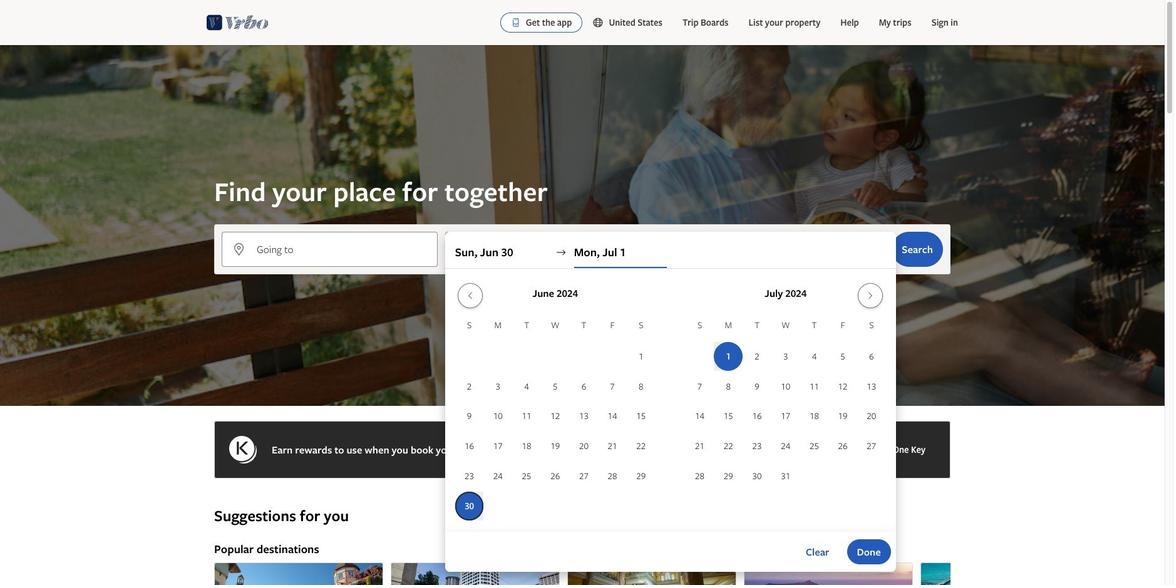 Task type: describe. For each thing, give the bounding box(es) containing it.
july 2024 element
[[686, 318, 886, 492]]

application inside wizard region
[[455, 278, 886, 522]]

wizard region
[[0, 45, 1165, 572]]

las vegas featuring interior views image
[[568, 563, 737, 585]]

downtown seattle featuring a skyscraper, a city and street scenes image
[[391, 563, 560, 585]]

recently viewed region
[[207, 486, 959, 506]]

small image
[[593, 17, 609, 28]]

vrbo logo image
[[207, 13, 269, 33]]

june 2024 element
[[455, 318, 656, 522]]



Task type: locate. For each thing, give the bounding box(es) containing it.
download the app button image
[[511, 18, 521, 28]]

makiki - lower punchbowl - tantalus showing landscape views, a sunset and a city image
[[744, 563, 913, 585]]

leavenworth featuring a small town or village and street scenes image
[[214, 563, 383, 585]]

directional image
[[556, 247, 567, 258]]

cancun which includes a sandy beach, landscape views and general coastal views image
[[921, 563, 1090, 585]]

main content
[[0, 45, 1165, 585]]

next month image
[[863, 291, 879, 301]]

previous month image
[[463, 291, 478, 301]]

application
[[455, 278, 886, 522]]



Task type: vqa. For each thing, say whether or not it's contained in the screenshot.
bottommost of
no



